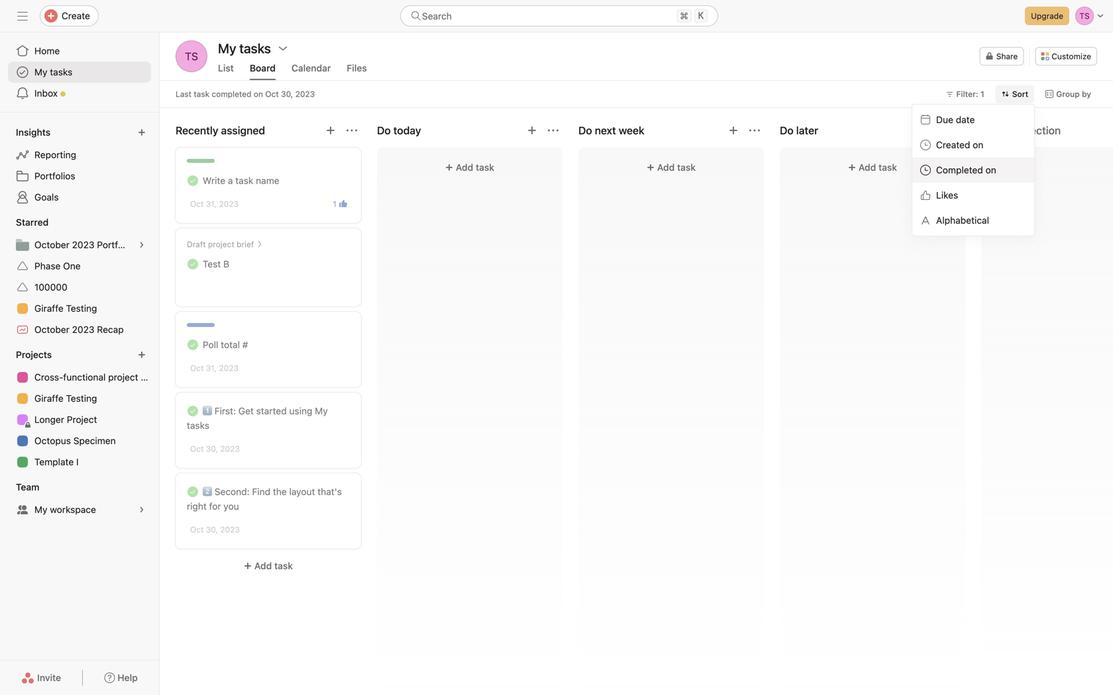 Task type: locate. For each thing, give the bounding box(es) containing it.
on down board link
[[254, 89, 263, 99]]

1 horizontal spatial tasks
[[187, 421, 209, 431]]

giraffe testing inside starred element
[[34, 303, 97, 314]]

completed image
[[185, 257, 201, 272]]

section
[[1025, 124, 1061, 137]]

add inside button
[[1003, 124, 1023, 137]]

test
[[203, 259, 221, 270]]

giraffe testing link up the project
[[8, 388, 151, 410]]

first:
[[215, 406, 236, 417]]

completed image left write
[[185, 173, 201, 189]]

portfolio
[[97, 240, 133, 251]]

project
[[208, 240, 235, 249], [108, 372, 138, 383]]

template i
[[34, 457, 79, 468]]

add task for do next week
[[657, 162, 696, 173]]

2 vertical spatial completed checkbox
[[185, 485, 201, 500]]

october 2023 recap link
[[8, 319, 151, 341]]

oct 31, 2023 down poll
[[190, 364, 239, 373]]

giraffe down the 100000
[[34, 303, 63, 314]]

octopus specimen
[[34, 436, 116, 447]]

files link
[[347, 63, 367, 80]]

1️⃣
[[203, 406, 212, 417]]

1 vertical spatial project
[[108, 372, 138, 383]]

0 horizontal spatial tasks
[[50, 67, 72, 78]]

list
[[218, 63, 234, 74]]

my inside the 1️⃣ first: get started using my tasks
[[315, 406, 328, 417]]

2 vertical spatial my
[[34, 505, 47, 516]]

testing down cross-functional project plan link
[[66, 393, 97, 404]]

giraffe testing up longer project
[[34, 393, 97, 404]]

completed checkbox left '2️⃣'
[[185, 485, 201, 500]]

name
[[256, 175, 280, 186]]

1 oct 30, 2023 button from the top
[[190, 445, 240, 454]]

b
[[223, 259, 229, 270]]

for
[[209, 501, 221, 512]]

1 vertical spatial testing
[[66, 393, 97, 404]]

giraffe for giraffe testing link inside the starred element
[[34, 303, 63, 314]]

oct 31, 2023 button
[[190, 200, 239, 209], [190, 364, 239, 373]]

2 testing from the top
[[66, 393, 97, 404]]

add task button
[[385, 156, 555, 180], [587, 156, 756, 180], [788, 156, 958, 180], [176, 555, 361, 579]]

octopus specimen link
[[8, 431, 151, 452]]

by
[[1082, 89, 1092, 99]]

team
[[16, 482, 39, 493]]

more section actions image
[[347, 125, 357, 136], [548, 125, 559, 136], [750, 125, 760, 136]]

phase one link
[[8, 256, 151, 277]]

1 horizontal spatial more section actions image
[[548, 125, 559, 136]]

oct 31, 2023 button down write
[[190, 200, 239, 209]]

sort button
[[996, 85, 1035, 103]]

testing inside starred element
[[66, 303, 97, 314]]

giraffe testing link
[[8, 298, 151, 319], [8, 388, 151, 410]]

1 more section actions image from the left
[[347, 125, 357, 136]]

oct 30, 2023 button for tasks
[[190, 445, 240, 454]]

do today
[[377, 124, 421, 137]]

2 completed image from the top
[[185, 337, 201, 353]]

3 more section actions image from the left
[[750, 125, 760, 136]]

1 vertical spatial giraffe testing link
[[8, 388, 151, 410]]

template
[[34, 457, 74, 468]]

project inside cross-functional project plan link
[[108, 372, 138, 383]]

help
[[118, 673, 138, 684]]

project up b
[[208, 240, 235, 249]]

2 vertical spatial on
[[986, 165, 997, 176]]

add for do later
[[859, 162, 876, 173]]

0 vertical spatial completed checkbox
[[185, 257, 201, 272]]

oct 30, 2023 down for
[[190, 526, 240, 535]]

oct 30, 2023 button down for
[[190, 526, 240, 535]]

0 vertical spatial oct 30, 2023
[[190, 445, 240, 454]]

1 oct 31, 2023 button from the top
[[190, 200, 239, 209]]

100000 link
[[8, 277, 151, 298]]

octopus
[[34, 436, 71, 447]]

started
[[256, 406, 287, 417]]

1 vertical spatial 1
[[333, 200, 337, 209]]

1 vertical spatial 31,
[[206, 364, 217, 373]]

oct 30, 2023 button down 1️⃣
[[190, 445, 240, 454]]

second:
[[215, 487, 250, 498]]

more section actions image for do today
[[548, 125, 559, 136]]

october up phase
[[34, 240, 70, 251]]

my inside global 'element'
[[34, 67, 47, 78]]

1 vertical spatial oct 30, 2023
[[190, 526, 240, 535]]

2 completed checkbox from the top
[[185, 337, 201, 353]]

oct
[[265, 89, 279, 99], [190, 200, 204, 209], [190, 364, 204, 373], [190, 445, 204, 454], [190, 526, 204, 535]]

oct 31, 2023 for 1st 'oct 31, 2023' dropdown button from the bottom
[[190, 364, 239, 373]]

k
[[698, 10, 704, 21]]

0 vertical spatial october
[[34, 240, 70, 251]]

0 vertical spatial oct 30, 2023 button
[[190, 445, 240, 454]]

1 add task image from the left
[[325, 125, 336, 136]]

completed
[[937, 165, 983, 176]]

project
[[67, 415, 97, 426]]

1 vertical spatial oct 31, 2023 button
[[190, 364, 239, 373]]

30, down 1️⃣
[[206, 445, 218, 454]]

my inside "teams" element
[[34, 505, 47, 516]]

oct down right at the bottom left
[[190, 526, 204, 535]]

draft
[[187, 240, 206, 249]]

1 completed checkbox from the top
[[185, 257, 201, 272]]

oct 31, 2023 button down poll
[[190, 364, 239, 373]]

1 testing from the top
[[66, 303, 97, 314]]

using
[[289, 406, 313, 417]]

giraffe down cross-
[[34, 393, 63, 404]]

1 horizontal spatial 1
[[981, 89, 985, 99]]

Completed checkbox
[[185, 257, 201, 272], [185, 404, 201, 420], [185, 485, 201, 500]]

more section actions image right add task image
[[548, 125, 559, 136]]

my up inbox
[[34, 67, 47, 78]]

1 oct 31, 2023 from the top
[[190, 200, 239, 209]]

1 giraffe from the top
[[34, 303, 63, 314]]

october
[[34, 240, 70, 251], [34, 324, 70, 335]]

completed image left poll
[[185, 337, 201, 353]]

global element
[[0, 32, 159, 112]]

october 2023 recap
[[34, 324, 124, 335]]

2 giraffe from the top
[[34, 393, 63, 404]]

0 vertical spatial on
[[254, 89, 263, 99]]

tasks down 1️⃣
[[187, 421, 209, 431]]

cross-functional project plan link
[[8, 367, 159, 388]]

created
[[937, 140, 971, 150]]

None field
[[400, 5, 718, 27]]

2023 left recap
[[72, 324, 95, 335]]

testing down 100000 link
[[66, 303, 97, 314]]

starred element
[[0, 211, 159, 343]]

giraffe for giraffe testing link inside the projects element
[[34, 393, 63, 404]]

30, for 1️⃣ first: get started using my tasks
[[206, 445, 218, 454]]

october up projects popup button
[[34, 324, 70, 335]]

31, down poll
[[206, 364, 217, 373]]

oct 31, 2023 down write
[[190, 200, 239, 209]]

2 horizontal spatial more section actions image
[[750, 125, 760, 136]]

oct 30, 2023 for right
[[190, 526, 240, 535]]

0 vertical spatial 1
[[981, 89, 985, 99]]

1 vertical spatial 30,
[[206, 445, 218, 454]]

on right created
[[973, 140, 984, 150]]

2 oct 30, 2023 button from the top
[[190, 526, 240, 535]]

giraffe inside projects element
[[34, 393, 63, 404]]

2 oct 31, 2023 from the top
[[190, 364, 239, 373]]

add task
[[456, 162, 494, 173], [657, 162, 696, 173], [859, 162, 897, 173], [254, 561, 293, 572]]

task
[[194, 89, 210, 99], [476, 162, 494, 173], [677, 162, 696, 173], [879, 162, 897, 173], [236, 175, 253, 186], [274, 561, 293, 572]]

1 31, from the top
[[206, 200, 217, 209]]

due
[[937, 114, 954, 125]]

0 vertical spatial project
[[208, 240, 235, 249]]

last
[[176, 89, 192, 99]]

1 completed image from the top
[[185, 173, 201, 189]]

oct for oct 30, 2023 dropdown button related to right
[[190, 526, 204, 535]]

project left plan at the bottom left of page
[[108, 372, 138, 383]]

30, down for
[[206, 526, 218, 535]]

0 vertical spatial oct 31, 2023 button
[[190, 200, 239, 209]]

completed checkbox left write
[[185, 173, 201, 189]]

giraffe testing for giraffe testing link inside the projects element
[[34, 393, 97, 404]]

i
[[76, 457, 79, 468]]

0 vertical spatial my
[[34, 67, 47, 78]]

oct down poll
[[190, 364, 204, 373]]

oct for 1st 'oct 31, 2023' dropdown button from the bottom
[[190, 364, 204, 373]]

completed image left 1️⃣
[[185, 404, 201, 420]]

completed image
[[185, 173, 201, 189], [185, 337, 201, 353], [185, 404, 201, 420], [185, 485, 201, 500]]

2 more section actions image from the left
[[548, 125, 559, 136]]

my workspace
[[34, 505, 96, 516]]

0 vertical spatial 30,
[[281, 89, 293, 99]]

1 vertical spatial on
[[973, 140, 984, 150]]

0 vertical spatial giraffe testing
[[34, 303, 97, 314]]

recap
[[97, 324, 124, 335]]

0 vertical spatial oct 31, 2023
[[190, 200, 239, 209]]

1 vertical spatial october
[[34, 324, 70, 335]]

1 vertical spatial giraffe testing
[[34, 393, 97, 404]]

add task image
[[325, 125, 336, 136], [728, 125, 739, 136]]

2 vertical spatial 30,
[[206, 526, 218, 535]]

1 vertical spatial giraffe
[[34, 393, 63, 404]]

team button
[[13, 479, 51, 497]]

0 vertical spatial tasks
[[50, 67, 72, 78]]

2 31, from the top
[[206, 364, 217, 373]]

0 horizontal spatial on
[[254, 89, 263, 99]]

1 vertical spatial oct 30, 2023 button
[[190, 526, 240, 535]]

1 vertical spatial completed checkbox
[[185, 337, 201, 353]]

2 horizontal spatial on
[[986, 165, 997, 176]]

new project or portfolio image
[[138, 351, 146, 359]]

Search tasks, projects, and more text field
[[400, 5, 718, 27]]

my right using
[[315, 406, 328, 417]]

2 giraffe testing link from the top
[[8, 388, 151, 410]]

tasks down home
[[50, 67, 72, 78]]

0 horizontal spatial add task image
[[325, 125, 336, 136]]

1 horizontal spatial on
[[973, 140, 984, 150]]

giraffe testing link up october 2023 recap
[[8, 298, 151, 319]]

oct 31, 2023
[[190, 200, 239, 209], [190, 364, 239, 373]]

completed image for 2️⃣ second: find the layout that's right for you
[[185, 485, 201, 500]]

more section actions image for do next week
[[750, 125, 760, 136]]

oct 30, 2023 down 1️⃣
[[190, 445, 240, 454]]

1 vertical spatial completed checkbox
[[185, 404, 201, 420]]

completed checkbox left test
[[185, 257, 201, 272]]

on right completed
[[986, 165, 997, 176]]

customize button
[[1036, 47, 1098, 66]]

share
[[997, 52, 1018, 61]]

0 horizontal spatial more section actions image
[[347, 125, 357, 136]]

add task image left do later
[[728, 125, 739, 136]]

completed checkbox left 1️⃣
[[185, 404, 201, 420]]

1 inside button
[[333, 200, 337, 209]]

my tasks link
[[8, 62, 151, 83]]

completed
[[212, 89, 252, 99]]

completed on menu item
[[913, 158, 1035, 183]]

right
[[187, 501, 207, 512]]

2 giraffe testing from the top
[[34, 393, 97, 404]]

30, for 2️⃣ second: find the layout that's right for you
[[206, 526, 218, 535]]

1 october from the top
[[34, 240, 70, 251]]

see details, my workspace image
[[138, 506, 146, 514]]

0 vertical spatial giraffe testing link
[[8, 298, 151, 319]]

filter: 1 button
[[940, 85, 991, 103]]

completed checkbox for 2️⃣ second: find the layout that's right for you
[[185, 485, 201, 500]]

giraffe inside starred element
[[34, 303, 63, 314]]

completed checkbox for 1️⃣ first: get started using my tasks
[[185, 404, 201, 420]]

add task image for recently assigned
[[325, 125, 336, 136]]

31, down write
[[206, 200, 217, 209]]

october 2023 portfolio
[[34, 240, 133, 251]]

more section actions image left do later
[[750, 125, 760, 136]]

2 completed checkbox from the top
[[185, 404, 201, 420]]

1 oct 30, 2023 from the top
[[190, 445, 240, 454]]

30, down calendar link
[[281, 89, 293, 99]]

2 oct 30, 2023 from the top
[[190, 526, 240, 535]]

poll total #
[[203, 340, 248, 351]]

giraffe testing inside projects element
[[34, 393, 97, 404]]

oct down write
[[190, 200, 204, 209]]

draft project brief
[[187, 240, 254, 249]]

tasks inside global 'element'
[[50, 67, 72, 78]]

0 vertical spatial testing
[[66, 303, 97, 314]]

add task image down calendar link
[[325, 125, 336, 136]]

1 vertical spatial tasks
[[187, 421, 209, 431]]

1 inside dropdown button
[[981, 89, 985, 99]]

add task for do today
[[456, 162, 494, 173]]

giraffe testing up october 2023 recap
[[34, 303, 97, 314]]

2 october from the top
[[34, 324, 70, 335]]

list link
[[218, 63, 234, 80]]

add task for do later
[[859, 162, 897, 173]]

add for do next week
[[657, 162, 675, 173]]

⌘
[[680, 10, 689, 21]]

tasks
[[50, 67, 72, 78], [187, 421, 209, 431]]

on inside menu item
[[986, 165, 997, 176]]

1 giraffe testing from the top
[[34, 303, 97, 314]]

Completed checkbox
[[185, 173, 201, 189], [185, 337, 201, 353]]

group by
[[1057, 89, 1092, 99]]

0 horizontal spatial project
[[108, 372, 138, 383]]

write a task name
[[203, 175, 280, 186]]

my down "team" popup button
[[34, 505, 47, 516]]

add task image for do next week
[[728, 125, 739, 136]]

1 horizontal spatial add task image
[[728, 125, 739, 136]]

more section actions image left do today
[[347, 125, 357, 136]]

board link
[[250, 63, 276, 80]]

1 giraffe testing link from the top
[[8, 298, 151, 319]]

poll
[[203, 340, 218, 351]]

100000
[[34, 282, 67, 293]]

2️⃣ second: find the layout that's right for you
[[187, 487, 342, 512]]

1 vertical spatial my
[[315, 406, 328, 417]]

oct 30, 2023 button
[[190, 445, 240, 454], [190, 526, 240, 535]]

2 add task image from the left
[[728, 125, 739, 136]]

0 vertical spatial giraffe
[[34, 303, 63, 314]]

1 completed checkbox from the top
[[185, 173, 201, 189]]

31,
[[206, 200, 217, 209], [206, 364, 217, 373]]

completed image left '2️⃣'
[[185, 485, 201, 500]]

3 completed checkbox from the top
[[185, 485, 201, 500]]

date
[[956, 114, 975, 125]]

customize
[[1052, 52, 1092, 61]]

a
[[228, 175, 233, 186]]

projects button
[[13, 346, 64, 365]]

oct down 1️⃣
[[190, 445, 204, 454]]

0 horizontal spatial 1
[[333, 200, 337, 209]]

0 vertical spatial completed checkbox
[[185, 173, 201, 189]]

completed checkbox left poll
[[185, 337, 201, 353]]

goals
[[34, 192, 59, 203]]

3 completed image from the top
[[185, 404, 201, 420]]

calendar link
[[292, 63, 331, 80]]

1 vertical spatial oct 31, 2023
[[190, 364, 239, 373]]

0 vertical spatial 31,
[[206, 200, 217, 209]]

add task button for do next week
[[587, 156, 756, 180]]

giraffe testing link inside starred element
[[8, 298, 151, 319]]

4 completed image from the top
[[185, 485, 201, 500]]



Task type: vqa. For each thing, say whether or not it's contained in the screenshot.
2nd Mark complete image from the bottom
no



Task type: describe. For each thing, give the bounding box(es) containing it.
hide sidebar image
[[17, 11, 28, 21]]

projects
[[16, 350, 52, 361]]

october 2023 portfolio link
[[8, 235, 151, 256]]

completed image for 1️⃣ first: get started using my tasks
[[185, 404, 201, 420]]

cross-functional project plan
[[34, 372, 159, 383]]

31, for 1st 'oct 31, 2023' dropdown button from the bottom
[[206, 364, 217, 373]]

recently assigned
[[176, 124, 265, 137]]

2023 up phase one link
[[72, 240, 95, 251]]

on for created
[[973, 140, 984, 150]]

completed on
[[937, 165, 997, 176]]

oct 30, 2023 for tasks
[[190, 445, 240, 454]]

add section button
[[982, 119, 1067, 143]]

2️⃣
[[203, 487, 212, 498]]

goals link
[[8, 187, 151, 208]]

2023 down the "total"
[[219, 364, 239, 373]]

likes
[[937, 190, 959, 201]]

reporting link
[[8, 144, 151, 166]]

create button
[[40, 5, 99, 27]]

projects element
[[0, 343, 159, 476]]

filter: 1
[[957, 89, 985, 99]]

teams element
[[0, 476, 159, 524]]

1 horizontal spatial project
[[208, 240, 235, 249]]

that's
[[318, 487, 342, 498]]

giraffe testing link inside projects element
[[8, 388, 151, 410]]

phase one
[[34, 261, 81, 272]]

template i link
[[8, 452, 151, 473]]

do later
[[780, 124, 819, 137]]

upgrade
[[1031, 11, 1064, 21]]

home link
[[8, 40, 151, 62]]

one
[[63, 261, 81, 272]]

insights
[[16, 127, 51, 138]]

plan
[[141, 372, 159, 383]]

ts button
[[176, 40, 207, 72]]

starred
[[16, 217, 49, 228]]

oct down board link
[[265, 89, 279, 99]]

new insights image
[[138, 129, 146, 137]]

total
[[221, 340, 240, 351]]

october for october 2023 portfolio
[[34, 240, 70, 251]]

inbox link
[[8, 83, 151, 104]]

longer project
[[34, 415, 97, 426]]

my workspace link
[[8, 500, 151, 521]]

get
[[239, 406, 254, 417]]

oct 31, 2023 for second 'oct 31, 2023' dropdown button from the bottom of the page
[[190, 200, 239, 209]]

longer project link
[[8, 410, 151, 431]]

tasks inside the 1️⃣ first: get started using my tasks
[[187, 421, 209, 431]]

insights element
[[0, 121, 159, 211]]

created on
[[937, 140, 984, 150]]

oct for tasks's oct 30, 2023 dropdown button
[[190, 445, 204, 454]]

my tasks
[[34, 67, 72, 78]]

you
[[224, 501, 239, 512]]

phase
[[34, 261, 61, 272]]

testing inside projects element
[[66, 393, 97, 404]]

add task image
[[527, 125, 538, 136]]

reporting
[[34, 149, 76, 160]]

completed image for poll total #
[[185, 337, 201, 353]]

1️⃣ first: get started using my tasks
[[187, 406, 328, 431]]

see details, october 2023 portfolio image
[[138, 241, 146, 249]]

do next week
[[579, 124, 645, 137]]

on for completed
[[986, 165, 997, 176]]

help button
[[96, 667, 146, 691]]

october for october 2023 recap
[[34, 324, 70, 335]]

add for do today
[[456, 162, 473, 173]]

upgrade button
[[1025, 7, 1070, 25]]

completed checkbox for write
[[185, 173, 201, 189]]

add task button for do later
[[788, 156, 958, 180]]

invite
[[37, 673, 61, 684]]

show options image
[[278, 43, 288, 54]]

1 button
[[330, 198, 350, 211]]

share button
[[980, 47, 1024, 66]]

sort
[[1013, 89, 1029, 99]]

oct for second 'oct 31, 2023' dropdown button from the bottom of the page
[[190, 200, 204, 209]]

last task completed on oct 30, 2023
[[176, 89, 315, 99]]

home
[[34, 45, 60, 56]]

completed checkbox for poll
[[185, 337, 201, 353]]

2023 down the first:
[[220, 445, 240, 454]]

2023 down calendar link
[[295, 89, 315, 99]]

files
[[347, 63, 367, 74]]

the
[[273, 487, 287, 498]]

layout
[[289, 487, 315, 498]]

brief
[[237, 240, 254, 249]]

2023 down a
[[219, 200, 239, 209]]

2023 down 'you'
[[220, 526, 240, 535]]

my for my workspace
[[34, 505, 47, 516]]

due date
[[937, 114, 975, 125]]

create
[[62, 10, 90, 21]]

2 oct 31, 2023 button from the top
[[190, 364, 239, 373]]

giraffe testing for giraffe testing link inside the starred element
[[34, 303, 97, 314]]

add task button for do today
[[385, 156, 555, 180]]

workspace
[[50, 505, 96, 516]]

calendar
[[292, 63, 331, 74]]

my for my tasks
[[34, 67, 47, 78]]

next week
[[595, 124, 645, 137]]

group by button
[[1040, 85, 1098, 103]]

longer
[[34, 415, 64, 426]]

alphabetical
[[937, 215, 990, 226]]

test b
[[203, 259, 229, 270]]

specimen
[[73, 436, 116, 447]]

board
[[250, 63, 276, 74]]

my tasks
[[218, 40, 271, 56]]

more section actions image for recently assigned
[[347, 125, 357, 136]]

cross-
[[34, 372, 63, 383]]

portfolios
[[34, 171, 75, 182]]

oct 30, 2023 button for right
[[190, 526, 240, 535]]

completed checkbox for test b
[[185, 257, 201, 272]]

31, for second 'oct 31, 2023' dropdown button from the bottom of the page
[[206, 200, 217, 209]]

completed image for write a task name
[[185, 173, 201, 189]]

filter:
[[957, 89, 979, 99]]



